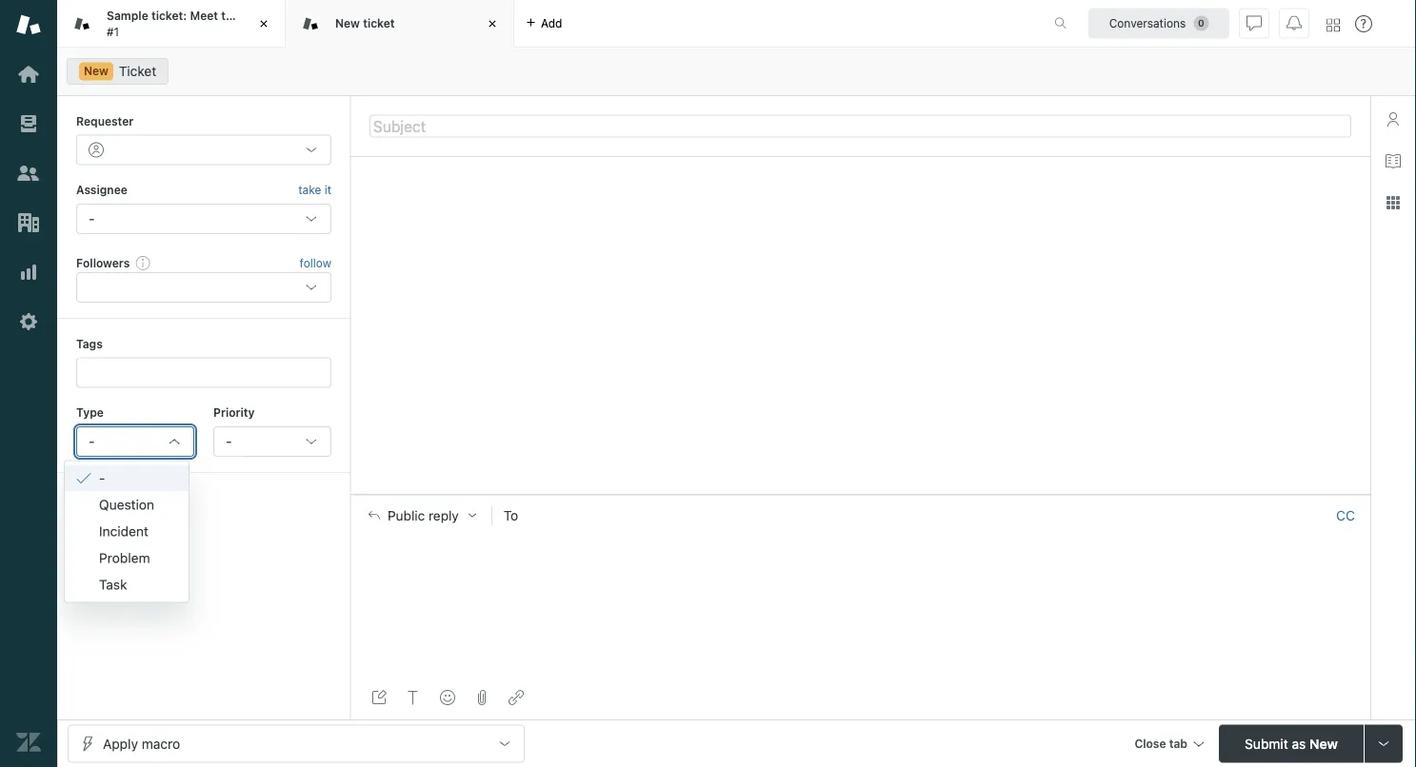 Task type: vqa. For each thing, say whether or not it's contained in the screenshot.
Linked problem
no



Task type: locate. For each thing, give the bounding box(es) containing it.
secondary element
[[57, 52, 1416, 90]]

displays possible ticket submission types image
[[1376, 737, 1391, 752]]

customer context image
[[1386, 111, 1401, 127]]

1 close image from the left
[[254, 14, 273, 33]]

tags
[[76, 337, 103, 351]]

as
[[1292, 736, 1306, 752]]

type list box
[[64, 461, 190, 603]]

the
[[221, 9, 239, 22]]

followers
[[76, 256, 130, 269]]

requester element
[[76, 135, 331, 165]]

0 horizontal spatial new
[[84, 64, 109, 78]]

notifications image
[[1287, 16, 1302, 31]]

ticket:
[[151, 9, 187, 22]]

1 horizontal spatial close image
[[483, 14, 502, 33]]

close
[[1135, 738, 1166, 751]]

- up question
[[99, 471, 105, 486]]

priority
[[213, 406, 255, 420]]

submit
[[1245, 736, 1288, 752]]

close image
[[254, 14, 273, 33], [483, 14, 502, 33]]

new
[[335, 16, 360, 30], [84, 64, 109, 78], [1309, 736, 1338, 752]]

take it
[[298, 183, 331, 197]]

0 horizontal spatial - button
[[76, 427, 194, 457]]

- button
[[76, 427, 194, 457], [213, 427, 331, 457]]

new for new ticket
[[335, 16, 360, 30]]

- button up - option at the left
[[76, 427, 194, 457]]

0 vertical spatial new
[[335, 16, 360, 30]]

close image right the at the top left of page
[[254, 14, 273, 33]]

1 vertical spatial new
[[84, 64, 109, 78]]

cc button
[[1336, 507, 1355, 524]]

2 - button from the left
[[213, 427, 331, 457]]

0 horizontal spatial close image
[[254, 14, 273, 33]]

get started image
[[16, 62, 41, 87]]

close image for tab containing sample ticket: meet the ticket
[[254, 14, 273, 33]]

- down type at the left bottom
[[89, 434, 95, 450]]

reporting image
[[16, 260, 41, 285]]

submit as new
[[1245, 736, 1338, 752]]

tab
[[1169, 738, 1188, 751]]

2 vertical spatial new
[[1309, 736, 1338, 752]]

assignee
[[76, 183, 127, 197]]

tab
[[57, 0, 286, 48]]

add link (cmd k) image
[[509, 690, 524, 706]]

1 horizontal spatial new
[[335, 16, 360, 30]]

close image inside tab
[[254, 14, 273, 33]]

ticket
[[243, 9, 274, 22], [363, 16, 395, 30]]

1 horizontal spatial - button
[[213, 427, 331, 457]]

requester
[[76, 114, 134, 128]]

follow button
[[300, 254, 331, 271]]

incident
[[99, 524, 148, 540]]

- down assignee
[[89, 211, 95, 226]]

new inside secondary "element"
[[84, 64, 109, 78]]

followers element
[[76, 273, 331, 303]]

new ticket tab
[[286, 0, 514, 48]]

0 horizontal spatial ticket
[[243, 9, 274, 22]]

close tab button
[[1126, 725, 1211, 766]]

problem option
[[65, 545, 189, 572]]

- option
[[65, 465, 189, 492]]

button displays agent's chat status as invisible. image
[[1247, 16, 1262, 31]]

- button down priority
[[213, 427, 331, 457]]

close image left the add dropdown button
[[483, 14, 502, 33]]

question option
[[65, 492, 189, 519]]

#1
[[107, 25, 119, 38]]

customers image
[[16, 161, 41, 186]]

2 close image from the left
[[483, 14, 502, 33]]

1 - button from the left
[[76, 427, 194, 457]]

take it button
[[298, 180, 331, 200]]

-
[[89, 211, 95, 226], [89, 434, 95, 450], [226, 434, 232, 450], [99, 471, 105, 486]]

tabs tab list
[[57, 0, 1034, 48]]

new inside tab
[[335, 16, 360, 30]]

conversations
[[1109, 17, 1186, 30]]

incident option
[[65, 519, 189, 545]]

main element
[[0, 0, 57, 768]]

draft mode image
[[371, 690, 387, 706]]

new ticket
[[335, 16, 395, 30]]

close image inside new ticket tab
[[483, 14, 502, 33]]

- button for type
[[76, 427, 194, 457]]

to
[[504, 508, 518, 523]]



Task type: describe. For each thing, give the bounding box(es) containing it.
follow
[[300, 256, 331, 270]]

zendesk support image
[[16, 12, 41, 37]]

1 horizontal spatial ticket
[[363, 16, 395, 30]]

views image
[[16, 111, 41, 136]]

apply macro
[[103, 736, 180, 752]]

public
[[388, 508, 425, 523]]

insert emojis image
[[440, 690, 455, 706]]

macro
[[142, 736, 180, 752]]

question
[[99, 497, 154, 513]]

cc
[[1336, 508, 1355, 523]]

take
[[298, 183, 321, 197]]

knowledge image
[[1386, 153, 1401, 169]]

sample ticket: meet the ticket #1
[[107, 9, 274, 38]]

apps image
[[1386, 195, 1401, 210]]

it
[[324, 183, 331, 197]]

Subject field
[[370, 115, 1351, 138]]

public reply
[[388, 508, 459, 523]]

add attachment image
[[474, 690, 490, 706]]

close image for new ticket tab
[[483, 14, 502, 33]]

sample
[[107, 9, 148, 22]]

minimize composer image
[[853, 487, 868, 502]]

format text image
[[406, 690, 421, 706]]

info on adding followers image
[[135, 255, 151, 270]]

zendesk image
[[16, 730, 41, 755]]

add
[[541, 17, 562, 30]]

admin image
[[16, 310, 41, 334]]

- inside option
[[99, 471, 105, 486]]

problem
[[99, 551, 150, 566]]

get help image
[[1355, 15, 1372, 32]]

organizations image
[[16, 210, 41, 235]]

tab containing sample ticket: meet the ticket
[[57, 0, 286, 48]]

zendesk products image
[[1327, 19, 1340, 32]]

conversations button
[[1089, 8, 1229, 39]]

assignee element
[[76, 204, 331, 234]]

reply
[[429, 508, 459, 523]]

2 horizontal spatial new
[[1309, 736, 1338, 752]]

add button
[[514, 0, 574, 47]]

- down priority
[[226, 434, 232, 450]]

close tab
[[1135, 738, 1188, 751]]

apply
[[103, 736, 138, 752]]

meet
[[190, 9, 218, 22]]

- inside assignee element
[[89, 211, 95, 226]]

task
[[99, 577, 127, 593]]

ticket
[[119, 63, 156, 79]]

task option
[[65, 572, 189, 599]]

public reply button
[[351, 496, 491, 536]]

- button for priority
[[213, 427, 331, 457]]

new for new
[[84, 64, 109, 78]]

type
[[76, 406, 104, 420]]

ticket inside sample ticket: meet the ticket #1
[[243, 9, 274, 22]]



